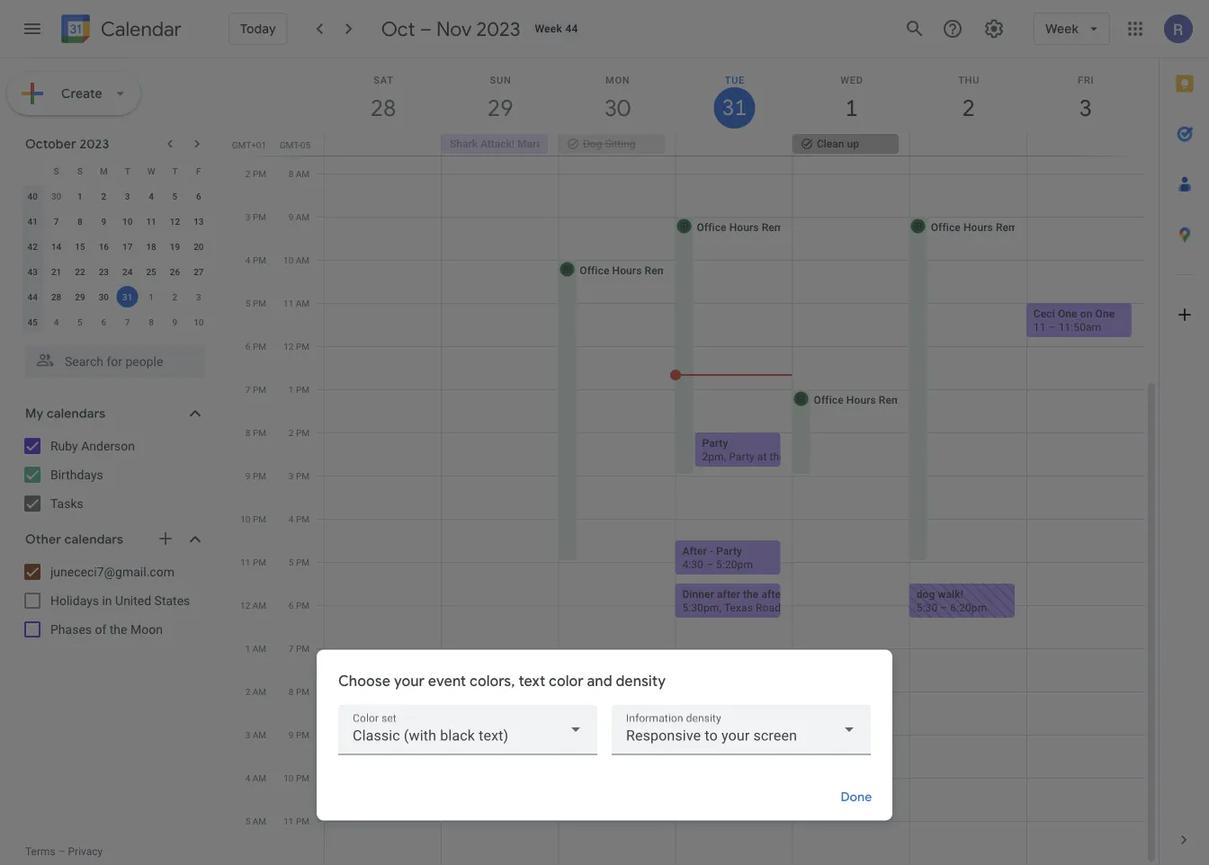 Task type: locate. For each thing, give the bounding box(es) containing it.
1 vertical spatial 4 pm
[[289, 514, 309, 525]]

one up 11:50am
[[1058, 307, 1077, 320]]

shark
[[450, 138, 478, 150]]

1 vertical spatial 12
[[284, 341, 294, 352]]

12 for 12 am
[[240, 600, 250, 611]]

terms link
[[25, 846, 56, 858]]

0 horizontal spatial 2 pm
[[245, 168, 266, 179]]

other
[[25, 532, 61, 548]]

7 right 41
[[54, 216, 59, 227]]

am down 9 am
[[296, 255, 309, 265]]

0 horizontal spatial one
[[1058, 307, 1077, 320]]

1 horizontal spatial 44
[[565, 22, 578, 35]]

and
[[587, 672, 612, 690]]

am down the 3 am
[[253, 773, 266, 784]]

1 horizontal spatial 2 pm
[[289, 427, 309, 438]]

0 vertical spatial calendars
[[47, 406, 106, 422]]

1 horizontal spatial 12
[[240, 600, 250, 611]]

1 horizontal spatial one
[[1095, 307, 1115, 320]]

0 vertical spatial 9 pm
[[245, 471, 266, 481]]

12 right 11 element
[[170, 216, 180, 227]]

1 vertical spatial 2023
[[80, 136, 109, 152]]

am
[[296, 168, 309, 179], [296, 211, 309, 222], [296, 255, 309, 265], [296, 298, 309, 309], [253, 600, 266, 611], [253, 643, 266, 654], [253, 686, 266, 697], [253, 730, 266, 740], [253, 773, 266, 784], [253, 816, 266, 827]]

14 element
[[45, 236, 67, 257]]

0 horizontal spatial 30
[[51, 191, 61, 202]]

0 vertical spatial 7 pm
[[245, 384, 266, 395]]

week
[[535, 22, 562, 35]]

– down the walk!
[[940, 601, 948, 614]]

calendar element
[[58, 11, 182, 50]]

s
[[54, 166, 59, 176], [77, 166, 83, 176]]

0 vertical spatial 11 pm
[[240, 557, 266, 568]]

2 vertical spatial 12
[[240, 600, 250, 611]]

1 vertical spatial 10 pm
[[284, 773, 309, 784]]

0 horizontal spatial 3 pm
[[245, 211, 266, 222]]

november 9 element
[[164, 311, 186, 333]]

1 right the september 30 element
[[77, 191, 83, 202]]

1 down 12 pm
[[289, 384, 294, 395]]

29 element
[[69, 286, 91, 308]]

the for after
[[743, 588, 759, 601]]

am down 4 am
[[253, 816, 266, 827]]

11 pm up 12 am
[[240, 557, 266, 568]]

0 horizontal spatial 12
[[170, 216, 180, 227]]

party up 5:20pm
[[716, 545, 742, 557]]

22 element
[[69, 261, 91, 282]]

3 pm left 9 am
[[245, 211, 266, 222]]

s left m
[[77, 166, 83, 176]]

party up the 2pm ,
[[702, 437, 728, 449]]

2023 right nov
[[476, 16, 520, 41]]

0 vertical spatial 5 pm
[[245, 298, 266, 309]]

privacy link
[[68, 846, 103, 858]]

am up 1 am
[[253, 600, 266, 611]]

30 right 29 element
[[99, 291, 109, 302]]

1 vertical spatial 2 pm
[[289, 427, 309, 438]]

0 horizontal spatial t
[[125, 166, 130, 176]]

0 vertical spatial 6 pm
[[245, 341, 266, 352]]

1 horizontal spatial 11 pm
[[284, 816, 309, 827]]

31
[[122, 291, 133, 302]]

am up 12 pm
[[296, 298, 309, 309]]

41
[[27, 216, 38, 227]]

the right of
[[110, 622, 127, 637]]

0 horizontal spatial s
[[54, 166, 59, 176]]

1 t from the left
[[125, 166, 130, 176]]

45
[[27, 317, 38, 327]]

-
[[710, 545, 713, 557]]

phases of the moon
[[50, 622, 163, 637]]

6 up 13 element at the top of page
[[196, 191, 201, 202]]

11 pm right 5 am
[[284, 816, 309, 827]]

7 pm
[[245, 384, 266, 395], [289, 643, 309, 654]]

10 pm
[[240, 514, 266, 525], [284, 773, 309, 784]]

0 vertical spatial 8 pm
[[245, 427, 266, 438]]

,
[[724, 450, 726, 463], [719, 601, 721, 614]]

0 vertical spatial 2 pm
[[245, 168, 266, 179]]

oct
[[381, 16, 415, 41]]

0 horizontal spatial 11 pm
[[240, 557, 266, 568]]

am down "2 am"
[[253, 730, 266, 740]]

0 vertical spatial ,
[[724, 450, 726, 463]]

0 vertical spatial 2023
[[476, 16, 520, 41]]

the
[[743, 588, 759, 601], [110, 622, 127, 637]]

None field
[[338, 705, 597, 755], [612, 705, 871, 755], [338, 705, 597, 755], [612, 705, 871, 755]]

11 down 10 am
[[283, 298, 294, 309]]

october
[[25, 136, 76, 152]]

12 inside 12 element
[[170, 216, 180, 227]]

10
[[122, 216, 133, 227], [283, 255, 294, 265], [194, 317, 204, 327], [240, 514, 251, 525], [284, 773, 294, 784]]

shark attack! marathon button
[[442, 134, 564, 154]]

am up "2 am"
[[253, 643, 266, 654]]

1 vertical spatial ,
[[719, 601, 721, 614]]

office hours remade
[[697, 221, 802, 233], [931, 221, 1036, 233], [580, 264, 685, 277], [814, 394, 919, 406]]

0 vertical spatial 4 pm
[[245, 255, 266, 265]]

11 down ceci
[[1034, 321, 1046, 333]]

1 for november 1 element
[[149, 291, 154, 302]]

24 element
[[117, 261, 138, 282]]

4 am
[[245, 773, 266, 784]]

1 horizontal spatial 9 pm
[[289, 730, 309, 740]]

dog
[[916, 588, 935, 601]]

1 horizontal spatial t
[[172, 166, 178, 176]]

1 vertical spatial 44
[[27, 291, 38, 302]]

0 horizontal spatial 6 pm
[[245, 341, 266, 352]]

30 for the september 30 element
[[51, 191, 61, 202]]

2 pm down 1 pm
[[289, 427, 309, 438]]

0 vertical spatial 12
[[170, 216, 180, 227]]

28 element
[[45, 286, 67, 308]]

row group containing 40
[[21, 184, 211, 335]]

row containing 43
[[21, 259, 211, 284]]

0 vertical spatial party
[[702, 437, 728, 449]]

3 down 1 pm
[[289, 471, 294, 481]]

1 horizontal spatial 3 pm
[[289, 471, 309, 481]]

1 horizontal spatial 2023
[[476, 16, 520, 41]]

9 pm
[[245, 471, 266, 481], [289, 730, 309, 740]]

0 horizontal spatial 44
[[27, 291, 38, 302]]

3 pm down 1 pm
[[289, 471, 309, 481]]

1 vertical spatial the
[[110, 622, 127, 637]]

0 horizontal spatial 10 pm
[[240, 514, 266, 525]]

3 down "2 am"
[[245, 730, 250, 740]]

17 element
[[117, 236, 138, 257]]

1 vertical spatial calendars
[[64, 532, 123, 548]]

0 vertical spatial 30
[[51, 191, 61, 202]]

one
[[1058, 307, 1077, 320], [1095, 307, 1115, 320]]

0 vertical spatial 3 pm
[[245, 211, 266, 222]]

marathon
[[517, 138, 564, 150]]

30 right the 40
[[51, 191, 61, 202]]

choose
[[338, 672, 391, 690]]

1 vertical spatial 11 pm
[[284, 816, 309, 827]]

am down 05
[[296, 168, 309, 179]]

2 cell from the left
[[676, 134, 793, 156]]

3 pm
[[245, 211, 266, 222], [289, 471, 309, 481]]

2 t from the left
[[172, 166, 178, 176]]

office hours remade button
[[674, 216, 802, 476], [908, 216, 1036, 562], [557, 259, 685, 562], [791, 389, 919, 476]]

m
[[100, 166, 108, 176]]

2 up the 3 am
[[245, 686, 250, 697]]

2 pm
[[245, 168, 266, 179], [289, 427, 309, 438]]

7 pm right 1 am
[[289, 643, 309, 654]]

2 s from the left
[[77, 166, 83, 176]]

holidays
[[50, 593, 99, 608]]

t left w
[[125, 166, 130, 176]]

31, today element
[[117, 286, 138, 308]]

calendars
[[47, 406, 106, 422], [64, 532, 123, 548]]

44 right week
[[565, 22, 578, 35]]

1 vertical spatial 30
[[99, 291, 109, 302]]

0 horizontal spatial 9 pm
[[245, 471, 266, 481]]

november 6 element
[[93, 311, 115, 333]]

6 pm left 12 pm
[[245, 341, 266, 352]]

44 left 28
[[27, 291, 38, 302]]

party
[[788, 588, 814, 601]]

– down - on the right bottom of the page
[[706, 558, 713, 571]]

tab list
[[1160, 58, 1209, 815]]

7
[[54, 216, 59, 227], [125, 317, 130, 327], [245, 384, 251, 395], [289, 643, 294, 654]]

0 horizontal spatial 5 pm
[[245, 298, 266, 309]]

1 horizontal spatial 5 pm
[[289, 557, 309, 568]]

0 vertical spatial the
[[743, 588, 759, 601]]

1 horizontal spatial the
[[743, 588, 759, 601]]

1
[[77, 191, 83, 202], [149, 291, 154, 302], [289, 384, 294, 395], [245, 643, 250, 654]]

1 vertical spatial 7 pm
[[289, 643, 309, 654]]

1 horizontal spatial 4 pm
[[289, 514, 309, 525]]

event
[[428, 672, 466, 690]]

1 for 1 am
[[245, 643, 250, 654]]

1 am
[[245, 643, 266, 654]]

1 right "31" cell
[[149, 291, 154, 302]]

30
[[51, 191, 61, 202], [99, 291, 109, 302]]

am up the 3 am
[[253, 686, 266, 697]]

office
[[697, 221, 727, 233], [931, 221, 961, 233], [580, 264, 609, 277], [814, 394, 844, 406]]

my calendars list
[[4, 432, 223, 518]]

0 horizontal spatial 2023
[[80, 136, 109, 152]]

7 pm left 1 pm
[[245, 384, 266, 395]]

9 am
[[288, 211, 309, 222]]

row group
[[21, 184, 211, 335]]

12 up 1 am
[[240, 600, 250, 611]]

– inside dog walk! 5:30 – 6:20pm
[[940, 601, 948, 614]]

week 44
[[535, 22, 578, 35]]

t right w
[[172, 166, 178, 176]]

nov
[[436, 16, 472, 41]]

0 horizontal spatial the
[[110, 622, 127, 637]]

2 pm down the gmt+01
[[245, 168, 266, 179]]

1 horizontal spatial 8 pm
[[289, 686, 309, 697]]

18
[[146, 241, 156, 252]]

column header
[[21, 158, 44, 184]]

shark attack! marathon
[[450, 138, 564, 150]]

the up texas
[[743, 588, 759, 601]]

11 right 5 am
[[284, 816, 294, 827]]

1 vertical spatial 8 pm
[[289, 686, 309, 697]]

1 horizontal spatial s
[[77, 166, 83, 176]]

calendar heading
[[97, 17, 182, 42]]

am for 5 am
[[253, 816, 266, 827]]

16 element
[[93, 236, 115, 257]]

of
[[95, 622, 106, 637]]

11 inside row
[[146, 216, 156, 227]]

cell
[[325, 134, 442, 156], [676, 134, 793, 156], [910, 134, 1027, 156], [1027, 134, 1143, 156]]

6 pm
[[245, 341, 266, 352], [289, 600, 309, 611]]

5:30pm
[[682, 601, 719, 614]]

– right terms
[[58, 846, 65, 858]]

6 pm right 12 am
[[289, 600, 309, 611]]

7 left november 8 element
[[125, 317, 130, 327]]

grid
[[230, 58, 1159, 865]]

2 down the gmt+01
[[245, 168, 251, 179]]

am for 2 am
[[253, 686, 266, 697]]

done button
[[828, 776, 885, 819]]

calendars up ruby
[[47, 406, 106, 422]]

calendars up junececi7@gmail.com
[[64, 532, 123, 548]]

row
[[317, 134, 1159, 156], [21, 158, 211, 184], [21, 184, 211, 209], [21, 209, 211, 234], [21, 234, 211, 259], [21, 259, 211, 284], [21, 284, 211, 309], [21, 309, 211, 335]]

26 element
[[164, 261, 186, 282]]

november 7 element
[[117, 311, 138, 333]]

–
[[420, 16, 432, 41], [1049, 321, 1056, 333], [706, 558, 713, 571], [940, 601, 948, 614], [58, 846, 65, 858]]

9
[[288, 211, 294, 222], [101, 216, 106, 227], [172, 317, 177, 327], [245, 471, 251, 481], [289, 730, 294, 740]]

27
[[194, 266, 204, 277]]

0 horizontal spatial 7 pm
[[245, 384, 266, 395]]

calendars for my calendars
[[47, 406, 106, 422]]

2 horizontal spatial 12
[[284, 341, 294, 352]]

the for of
[[110, 622, 127, 637]]

the inside other calendars list
[[110, 622, 127, 637]]

19 element
[[164, 236, 186, 257]]

15
[[75, 241, 85, 252]]

clean up
[[817, 138, 859, 150]]

s up the september 30 element
[[54, 166, 59, 176]]

am down 8 am
[[296, 211, 309, 222]]

november 8 element
[[140, 311, 162, 333]]

november 1 element
[[140, 286, 162, 308]]

10 pm up 12 am
[[240, 514, 266, 525]]

1 horizontal spatial 7 pm
[[289, 643, 309, 654]]

12 down 11 am
[[284, 341, 294, 352]]

1 one from the left
[[1058, 307, 1077, 320]]

11 right '10' element
[[146, 216, 156, 227]]

29
[[75, 291, 85, 302]]

gmt-
[[280, 139, 300, 150]]

10 right november 9 element in the top of the page
[[194, 317, 204, 327]]

november 2 element
[[164, 286, 186, 308]]

1 horizontal spatial 6 pm
[[289, 600, 309, 611]]

5:30
[[916, 601, 938, 614]]

None search field
[[0, 338, 223, 378]]

row containing shark attack! marathon
[[317, 134, 1159, 156]]

3 up '10' element
[[125, 191, 130, 202]]

other calendars list
[[4, 558, 223, 644]]

main drawer image
[[22, 18, 43, 40]]

2023 up m
[[80, 136, 109, 152]]

ruby anderson
[[50, 439, 135, 453]]

1 horizontal spatial 10 pm
[[284, 773, 309, 784]]

gmt-05
[[280, 139, 310, 150]]

11:50am
[[1059, 321, 1101, 333]]

21 element
[[45, 261, 67, 282]]

other calendars button
[[4, 525, 223, 554]]

1 vertical spatial 6 pm
[[289, 600, 309, 611]]

am for 12 am
[[253, 600, 266, 611]]

one right on in the top right of the page
[[1095, 307, 1115, 320]]

– right oct
[[420, 16, 432, 41]]

2023
[[476, 16, 520, 41], [80, 136, 109, 152]]

– down ceci
[[1049, 321, 1056, 333]]

texas
[[724, 601, 753, 614]]

8 am
[[288, 168, 309, 179]]

10 pm right 4 am
[[284, 773, 309, 784]]

1 vertical spatial party
[[716, 545, 742, 557]]

2pm ,
[[702, 450, 729, 463]]

1 horizontal spatial 30
[[99, 291, 109, 302]]

the inside the dinner after the after-party 5:30pm , texas roadhouse
[[743, 588, 759, 601]]

8
[[288, 168, 294, 179], [77, 216, 83, 227], [149, 317, 154, 327], [245, 427, 251, 438], [289, 686, 294, 697]]

november 3 element
[[188, 286, 209, 308]]

1 down 12 am
[[245, 643, 250, 654]]

2
[[245, 168, 251, 179], [101, 191, 106, 202], [172, 291, 177, 302], [289, 427, 294, 438], [245, 686, 250, 697]]

11 pm
[[240, 557, 266, 568], [284, 816, 309, 827]]

terms – privacy
[[25, 846, 103, 858]]

1 vertical spatial 5 pm
[[289, 557, 309, 568]]

0 horizontal spatial ,
[[719, 601, 721, 614]]



Task type: describe. For each thing, give the bounding box(es) containing it.
3 am
[[245, 730, 266, 740]]

28
[[51, 291, 61, 302]]

walk!
[[938, 588, 964, 601]]

2 am
[[245, 686, 266, 697]]

2 one from the left
[[1095, 307, 1115, 320]]

after
[[717, 588, 740, 601]]

1 cell from the left
[[325, 134, 442, 156]]

am for 1 am
[[253, 643, 266, 654]]

tasks
[[50, 496, 83, 511]]

30 for 30 element
[[99, 291, 109, 302]]

am for 4 am
[[253, 773, 266, 784]]

6 right 12 am
[[289, 600, 294, 611]]

november 5 element
[[69, 311, 91, 333]]

terms
[[25, 846, 56, 858]]

gmt+01
[[232, 139, 266, 150]]

am for 10 am
[[296, 255, 309, 265]]

up
[[847, 138, 859, 150]]

september 30 element
[[45, 185, 67, 207]]

1 vertical spatial 9 pm
[[289, 730, 309, 740]]

november 10 element
[[188, 311, 209, 333]]

clean
[[817, 138, 844, 150]]

november 4 element
[[45, 311, 67, 333]]

14
[[51, 241, 61, 252]]

other calendars
[[25, 532, 123, 548]]

f
[[196, 166, 201, 176]]

in
[[102, 593, 112, 608]]

10 right 4 am
[[284, 773, 294, 784]]

2 down 1 pm
[[289, 427, 294, 438]]

44 inside row
[[27, 291, 38, 302]]

13 element
[[188, 211, 209, 232]]

25
[[146, 266, 156, 277]]

choose your event colors, text color and density dialog
[[317, 650, 892, 821]]

color
[[549, 672, 584, 690]]

today button
[[229, 13, 288, 45]]

my calendars button
[[4, 399, 223, 428]]

states
[[154, 593, 190, 608]]

row containing 42
[[21, 234, 211, 259]]

sitting
[[605, 138, 636, 150]]

2 left "november 3" element
[[172, 291, 177, 302]]

clean up button
[[793, 134, 899, 154]]

row group inside "october 2023" grid
[[21, 184, 211, 335]]

11 am
[[283, 298, 309, 309]]

42
[[27, 241, 38, 252]]

1 vertical spatial 3 pm
[[289, 471, 309, 481]]

0 vertical spatial 10 pm
[[240, 514, 266, 525]]

24
[[122, 266, 133, 277]]

row containing 41
[[21, 209, 211, 234]]

12 pm
[[284, 341, 309, 352]]

privacy
[[68, 846, 103, 858]]

dog sitting button
[[559, 134, 665, 154]]

roadhouse
[[756, 601, 811, 614]]

1 horizontal spatial ,
[[724, 450, 726, 463]]

today
[[240, 21, 276, 37]]

row containing 45
[[21, 309, 211, 335]]

12 for 12 pm
[[284, 341, 294, 352]]

18 element
[[140, 236, 162, 257]]

column header inside "october 2023" grid
[[21, 158, 44, 184]]

density
[[616, 672, 666, 690]]

dog walk! 5:30 – 6:20pm
[[916, 588, 987, 614]]

25 element
[[140, 261, 162, 282]]

1 for 1 pm
[[289, 384, 294, 395]]

am for 9 am
[[296, 211, 309, 222]]

7 right 1 am
[[289, 643, 294, 654]]

6:20pm
[[950, 601, 987, 614]]

dinner after the after-party 5:30pm , texas roadhouse
[[682, 588, 814, 614]]

27 element
[[188, 261, 209, 282]]

dog sitting
[[583, 138, 636, 150]]

3 right 13 element at the top of page
[[245, 211, 251, 222]]

row containing 40
[[21, 184, 211, 209]]

on
[[1080, 307, 1093, 320]]

1 pm
[[289, 384, 309, 395]]

10 left 11 element
[[122, 216, 133, 227]]

40
[[27, 191, 38, 202]]

my calendars
[[25, 406, 106, 422]]

0 horizontal spatial 8 pm
[[245, 427, 266, 438]]

row containing s
[[21, 158, 211, 184]]

12 element
[[164, 211, 186, 232]]

05
[[300, 139, 310, 150]]

october 2023 grid
[[17, 158, 211, 335]]

10 element
[[117, 211, 138, 232]]

10 am
[[283, 255, 309, 265]]

4:30
[[682, 558, 703, 571]]

row containing 44
[[21, 284, 211, 309]]

after
[[682, 545, 707, 557]]

2 down m
[[101, 191, 106, 202]]

5 am
[[245, 816, 266, 827]]

october 2023
[[25, 136, 109, 152]]

dog
[[583, 138, 602, 150]]

10 up 12 am
[[240, 514, 251, 525]]

31 cell
[[116, 284, 139, 309]]

0 vertical spatial 44
[[565, 22, 578, 35]]

holidays in united states
[[50, 593, 190, 608]]

3 right november 2 element
[[196, 291, 201, 302]]

phases
[[50, 622, 92, 637]]

dinner
[[682, 588, 714, 601]]

after-
[[762, 588, 788, 601]]

, inside the dinner after the after-party 5:30pm , texas roadhouse
[[719, 601, 721, 614]]

23
[[99, 266, 109, 277]]

ceci
[[1034, 307, 1055, 320]]

0 horizontal spatial 4 pm
[[245, 255, 266, 265]]

calendars for other calendars
[[64, 532, 123, 548]]

17
[[122, 241, 133, 252]]

12 for 12
[[170, 216, 180, 227]]

done
[[841, 789, 872, 806]]

2pm
[[702, 450, 724, 463]]

7 inside november 7 element
[[125, 317, 130, 327]]

3 cell from the left
[[910, 134, 1027, 156]]

junececi7@gmail.com
[[50, 565, 174, 579]]

w
[[147, 166, 155, 176]]

11 up 12 am
[[240, 557, 251, 568]]

– inside after - party 4:30 – 5:20pm
[[706, 558, 713, 571]]

6 left november 7 element
[[101, 317, 106, 327]]

11 element
[[140, 211, 162, 232]]

calendar
[[101, 17, 182, 42]]

birthdays
[[50, 467, 103, 482]]

am for 3 am
[[253, 730, 266, 740]]

5:20pm
[[716, 558, 753, 571]]

1 s from the left
[[54, 166, 59, 176]]

10 up 11 am
[[283, 255, 294, 265]]

30 element
[[93, 286, 115, 308]]

united
[[115, 593, 151, 608]]

party inside after - party 4:30 – 5:20pm
[[716, 545, 742, 557]]

43
[[27, 266, 38, 277]]

moon
[[130, 622, 163, 637]]

anderson
[[81, 439, 135, 453]]

4 cell from the left
[[1027, 134, 1143, 156]]

oct – nov 2023
[[381, 16, 520, 41]]

12 am
[[240, 600, 266, 611]]

– inside ceci one on one 11 – 11:50am
[[1049, 321, 1056, 333]]

15 element
[[69, 236, 91, 257]]

6 left 12 pm
[[245, 341, 251, 352]]

11 inside ceci one on one 11 – 11:50am
[[1034, 321, 1046, 333]]

7 left 1 pm
[[245, 384, 251, 395]]

am for 8 am
[[296, 168, 309, 179]]

22
[[75, 266, 85, 277]]

text
[[519, 672, 545, 690]]

20
[[194, 241, 204, 252]]

grid containing shark attack! marathon
[[230, 58, 1159, 865]]

23 element
[[93, 261, 115, 282]]

after - party 4:30 – 5:20pm
[[682, 545, 753, 571]]

am for 11 am
[[296, 298, 309, 309]]

20 element
[[188, 236, 209, 257]]

your
[[394, 672, 425, 690]]



Task type: vqa. For each thing, say whether or not it's contained in the screenshot.


